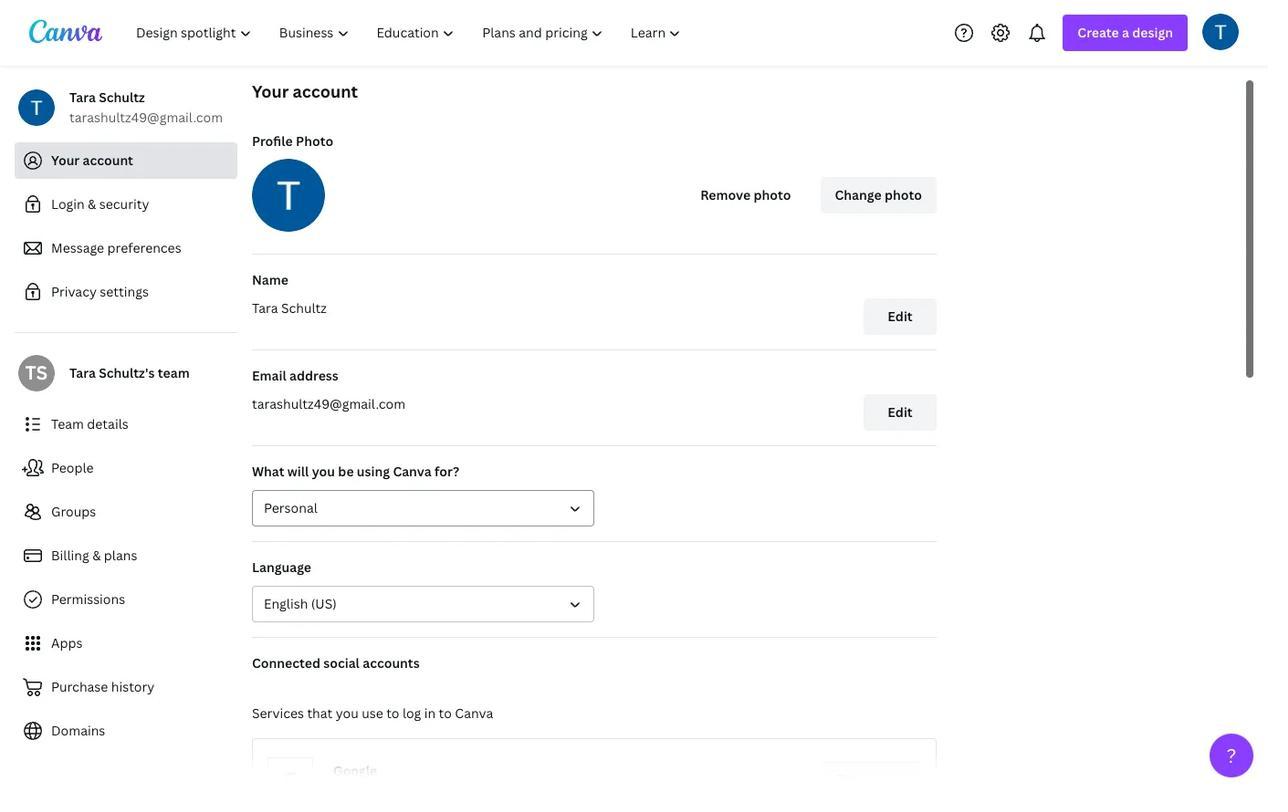 Task type: vqa. For each thing, say whether or not it's contained in the screenshot.
Edit button
yes



Task type: describe. For each thing, give the bounding box(es) containing it.
profile
[[252, 132, 293, 150]]

create
[[1078, 24, 1119, 41]]

that
[[307, 705, 333, 722]]

schultz's
[[99, 364, 155, 382]]

tara schultz image
[[1202, 13, 1239, 50]]

tara for tara schultz's team
[[69, 364, 96, 382]]

team details link
[[15, 406, 237, 443]]

0 vertical spatial your
[[252, 80, 289, 102]]

details
[[87, 415, 128, 433]]

message
[[51, 239, 104, 257]]

billing
[[51, 547, 89, 564]]

apps
[[51, 634, 82, 652]]

people link
[[15, 450, 237, 487]]

history
[[111, 678, 155, 696]]

1 vertical spatial tarashultz49@gmail.com
[[252, 395, 405, 413]]

permissions link
[[15, 582, 237, 618]]

?
[[1227, 743, 1237, 769]]

remove photo button
[[686, 177, 806, 214]]

(us)
[[311, 595, 337, 613]]

login & security
[[51, 195, 149, 213]]

0 horizontal spatial your
[[51, 152, 80, 169]]

what
[[252, 463, 284, 480]]

english
[[264, 595, 308, 613]]

0 vertical spatial tarashultz49@gmail.com
[[69, 109, 223, 126]]

Language: English (US) button
[[252, 586, 594, 623]]

in
[[424, 705, 436, 722]]

photo
[[296, 132, 333, 150]]

email address
[[252, 367, 338, 384]]

create a design
[[1078, 24, 1173, 41]]

address
[[289, 367, 338, 384]]

billing & plans
[[51, 547, 137, 564]]

team
[[51, 415, 84, 433]]

log
[[402, 705, 421, 722]]

create a design button
[[1063, 15, 1188, 51]]

what will you be using canva for?
[[252, 463, 459, 480]]

google
[[333, 762, 377, 780]]

message preferences link
[[15, 230, 237, 267]]

domains
[[51, 722, 105, 739]]

edit button for tara schultz
[[864, 299, 937, 335]]

purchase history
[[51, 678, 155, 696]]

team
[[158, 364, 190, 382]]

login
[[51, 195, 85, 213]]

photo for change photo
[[885, 186, 922, 204]]

& for billing
[[92, 547, 101, 564]]

schultz for tara schultz tarashultz49@gmail.com
[[99, 89, 145, 106]]

groups
[[51, 503, 96, 520]]

for?
[[435, 463, 459, 480]]

language
[[252, 559, 311, 576]]

settings
[[100, 283, 149, 300]]

top level navigation element
[[124, 15, 697, 51]]

privacy settings
[[51, 283, 149, 300]]

1 to from the left
[[386, 705, 399, 722]]

privacy
[[51, 283, 97, 300]]

tara for tara schultz
[[252, 299, 278, 317]]

you for will
[[312, 463, 335, 480]]

schultz for tara schultz
[[281, 299, 327, 317]]

services that you use to log in to canva
[[252, 705, 493, 722]]

groups link
[[15, 494, 237, 530]]

0 horizontal spatial canva
[[393, 463, 432, 480]]

tara schultz tarashultz49@gmail.com
[[69, 89, 223, 126]]

connected social accounts
[[252, 655, 420, 672]]

change photo
[[835, 186, 922, 204]]

team details
[[51, 415, 128, 433]]



Task type: locate. For each thing, give the bounding box(es) containing it.
name
[[252, 271, 288, 288]]

use
[[362, 705, 383, 722]]

tara schultz's team element
[[18, 355, 55, 392]]

a
[[1122, 24, 1129, 41]]

domains link
[[15, 713, 237, 750]]

? button
[[1210, 734, 1253, 778]]

2 edit from the top
[[888, 404, 913, 421]]

tara schultz
[[252, 299, 327, 317]]

preferences
[[107, 239, 181, 257]]

0 horizontal spatial account
[[83, 152, 133, 169]]

1 edit button from the top
[[864, 299, 937, 335]]

permissions
[[51, 591, 125, 608]]

connected
[[252, 655, 320, 672]]

0 vertical spatial schultz
[[99, 89, 145, 106]]

design
[[1132, 24, 1173, 41]]

2 photo from the left
[[885, 186, 922, 204]]

you left be
[[312, 463, 335, 480]]

1 vertical spatial account
[[83, 152, 133, 169]]

canva
[[393, 463, 432, 480], [455, 705, 493, 722]]

1 vertical spatial your account
[[51, 152, 133, 169]]

photo for remove photo
[[754, 186, 791, 204]]

0 horizontal spatial schultz
[[99, 89, 145, 106]]

1 horizontal spatial tarashultz49@gmail.com
[[252, 395, 405, 413]]

1 horizontal spatial your account
[[252, 80, 358, 102]]

google disconnect
[[333, 762, 907, 788]]

plans
[[104, 547, 137, 564]]

tara
[[69, 89, 96, 106], [252, 299, 278, 317], [69, 364, 96, 382]]

1 horizontal spatial canva
[[455, 705, 493, 722]]

1 vertical spatial edit button
[[864, 394, 937, 431]]

using
[[357, 463, 390, 480]]

accounts
[[363, 655, 420, 672]]

& for login
[[88, 195, 96, 213]]

1 horizontal spatial schultz
[[281, 299, 327, 317]]

1 vertical spatial canva
[[455, 705, 493, 722]]

photo
[[754, 186, 791, 204], [885, 186, 922, 204]]

tara schultz's team
[[69, 364, 190, 382]]

you for that
[[336, 705, 359, 722]]

0 vertical spatial account
[[293, 80, 358, 102]]

tarashultz49@gmail.com
[[69, 109, 223, 126], [252, 395, 405, 413]]

schultz down the name
[[281, 299, 327, 317]]

1 edit from the top
[[888, 308, 913, 325]]

0 vertical spatial edit
[[888, 308, 913, 325]]

security
[[99, 195, 149, 213]]

0 horizontal spatial tarashultz49@gmail.com
[[69, 109, 223, 126]]

profile photo
[[252, 132, 333, 150]]

your account
[[252, 80, 358, 102], [51, 152, 133, 169]]

& right 'login'
[[88, 195, 96, 213]]

account up "photo"
[[293, 80, 358, 102]]

Personal button
[[252, 490, 594, 527]]

your
[[252, 80, 289, 102], [51, 152, 80, 169]]

change
[[835, 186, 882, 204]]

email
[[252, 367, 286, 384]]

2 edit button from the top
[[864, 394, 937, 431]]

schultz inside tara schultz tarashultz49@gmail.com
[[99, 89, 145, 106]]

0 horizontal spatial your account
[[51, 152, 133, 169]]

0 vertical spatial your account
[[252, 80, 358, 102]]

social
[[323, 655, 360, 672]]

0 vertical spatial tara
[[69, 89, 96, 106]]

edit for tarashultz49@gmail.com
[[888, 404, 913, 421]]

disconnect button
[[821, 761, 921, 792]]

disconnect
[[836, 771, 907, 788]]

people
[[51, 459, 94, 477]]

1 vertical spatial you
[[336, 705, 359, 722]]

remove
[[700, 186, 751, 204]]

0 vertical spatial you
[[312, 463, 335, 480]]

canva left for?
[[393, 463, 432, 480]]

purchase history link
[[15, 669, 237, 706]]

2 to from the left
[[439, 705, 452, 722]]

your account up "photo"
[[252, 80, 358, 102]]

to left log
[[386, 705, 399, 722]]

0 vertical spatial edit button
[[864, 299, 937, 335]]

edit button for tarashultz49@gmail.com
[[864, 394, 937, 431]]

will
[[287, 463, 309, 480]]

account
[[293, 80, 358, 102], [83, 152, 133, 169]]

apps link
[[15, 625, 237, 662]]

& left plans
[[92, 547, 101, 564]]

billing & plans link
[[15, 538, 237, 574]]

your up profile
[[252, 80, 289, 102]]

services
[[252, 705, 304, 722]]

0 vertical spatial canva
[[393, 463, 432, 480]]

edit for tara schultz
[[888, 308, 913, 325]]

tara left schultz's
[[69, 364, 96, 382]]

change photo button
[[820, 177, 937, 214]]

message preferences
[[51, 239, 181, 257]]

2 vertical spatial tara
[[69, 364, 96, 382]]

1 horizontal spatial your
[[252, 80, 289, 102]]

purchase
[[51, 678, 108, 696]]

1 vertical spatial tara
[[252, 299, 278, 317]]

edit button
[[864, 299, 937, 335], [864, 394, 937, 431]]

login & security link
[[15, 186, 237, 223]]

0 horizontal spatial to
[[386, 705, 399, 722]]

1 vertical spatial your
[[51, 152, 80, 169]]

&
[[88, 195, 96, 213], [92, 547, 101, 564]]

1 horizontal spatial photo
[[885, 186, 922, 204]]

tara schultz's team image
[[18, 355, 55, 392]]

to right in
[[439, 705, 452, 722]]

tarashultz49@gmail.com up your account link
[[69, 109, 223, 126]]

be
[[338, 463, 354, 480]]

tara up your account link
[[69, 89, 96, 106]]

tara down the name
[[252, 299, 278, 317]]

1 photo from the left
[[754, 186, 791, 204]]

personal
[[264, 499, 318, 517]]

1 horizontal spatial account
[[293, 80, 358, 102]]

tara inside tara schultz tarashultz49@gmail.com
[[69, 89, 96, 106]]

1 vertical spatial &
[[92, 547, 101, 564]]

remove photo
[[700, 186, 791, 204]]

schultz up your account link
[[99, 89, 145, 106]]

tarashultz49@gmail.com down address
[[252, 395, 405, 413]]

0 vertical spatial &
[[88, 195, 96, 213]]

edit
[[888, 308, 913, 325], [888, 404, 913, 421]]

account up login & security in the top of the page
[[83, 152, 133, 169]]

you
[[312, 463, 335, 480], [336, 705, 359, 722]]

1 horizontal spatial to
[[439, 705, 452, 722]]

photo right change
[[885, 186, 922, 204]]

privacy settings link
[[15, 274, 237, 310]]

1 vertical spatial edit
[[888, 404, 913, 421]]

tara for tara schultz tarashultz49@gmail.com
[[69, 89, 96, 106]]

canva right in
[[455, 705, 493, 722]]

1 vertical spatial schultz
[[281, 299, 327, 317]]

to
[[386, 705, 399, 722], [439, 705, 452, 722]]

english (us)
[[264, 595, 337, 613]]

schultz
[[99, 89, 145, 106], [281, 299, 327, 317]]

your account up login & security in the top of the page
[[51, 152, 133, 169]]

your account link
[[15, 142, 237, 179]]

your up 'login'
[[51, 152, 80, 169]]

you left use
[[336, 705, 359, 722]]

photo right remove in the top of the page
[[754, 186, 791, 204]]

0 horizontal spatial photo
[[754, 186, 791, 204]]



